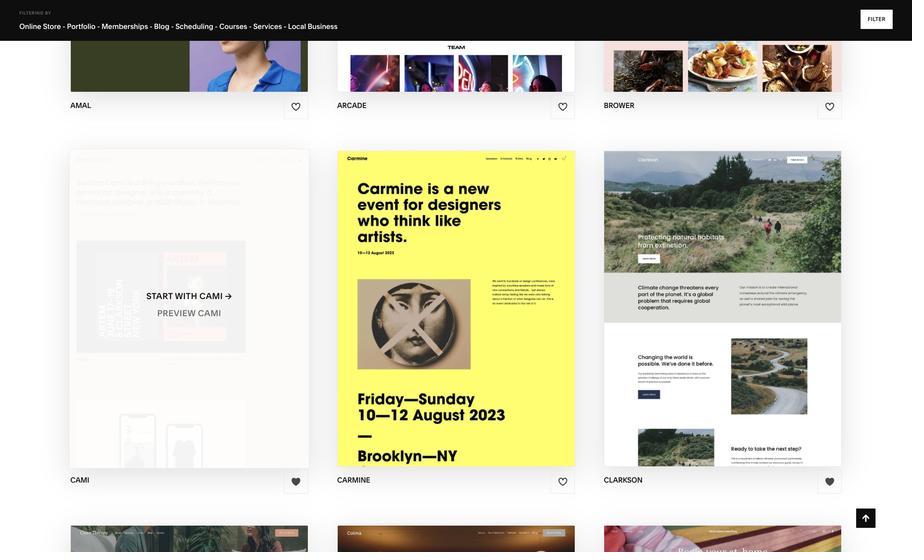 Task type: describe. For each thing, give the bounding box(es) containing it.
6 - from the left
[[249, 22, 252, 31]]

add amal to your favorites list image
[[291, 102, 301, 112]]

local
[[288, 22, 306, 31]]

brower image
[[605, 0, 841, 92]]

1 - from the left
[[63, 22, 65, 31]]

business
[[308, 22, 338, 31]]

clarkson inside button
[[721, 292, 769, 302]]

with for cami
[[175, 292, 197, 302]]

carmine inside the start with carmine button
[[458, 292, 499, 302]]

brower
[[604, 101, 635, 110]]

arcade
[[337, 101, 367, 110]]

clove image
[[71, 527, 308, 553]]

carmine inside preview carmine link
[[456, 309, 497, 319]]

remove cami from your favorites list image
[[291, 478, 301, 487]]

add arcade to your favorites list image
[[558, 102, 568, 112]]

colima image
[[338, 527, 575, 553]]

add brower to your favorites list image
[[825, 102, 835, 112]]

preview for preview carmine
[[415, 309, 454, 319]]

filter button
[[861, 10, 893, 29]]

memberships
[[102, 22, 148, 31]]

start with cami
[[146, 292, 223, 302]]

3 with from the left
[[697, 292, 719, 302]]

preview cami link
[[157, 302, 221, 326]]

1 vertical spatial cami
[[198, 309, 221, 319]]

3 start from the left
[[668, 292, 695, 302]]

1 vertical spatial clarkson
[[720, 309, 767, 319]]

start for preview cami
[[146, 292, 173, 302]]

preview for preview cami
[[157, 309, 196, 319]]

services
[[253, 22, 282, 31]]

with for carmine
[[433, 292, 455, 302]]

preview carmine
[[415, 309, 497, 319]]

portfolio
[[67, 22, 96, 31]]

comet image
[[605, 527, 841, 553]]

filter
[[868, 16, 886, 22]]

by
[[45, 11, 51, 15]]



Task type: locate. For each thing, give the bounding box(es) containing it.
0 horizontal spatial with
[[175, 292, 197, 302]]

remove clarkson from your favorites list image
[[825, 478, 835, 487]]

add carmine to your favorites list image
[[558, 478, 568, 487]]

with
[[175, 292, 197, 302], [433, 292, 455, 302], [697, 292, 719, 302]]

2 horizontal spatial start
[[668, 292, 695, 302]]

courses
[[219, 22, 247, 31]]

preview down the start with clarkson
[[679, 309, 717, 319]]

1 horizontal spatial with
[[433, 292, 455, 302]]

0 horizontal spatial preview
[[157, 309, 196, 319]]

clarkson image
[[605, 151, 841, 467]]

online
[[19, 22, 41, 31]]

with up 'preview carmine'
[[433, 292, 455, 302]]

blog
[[154, 22, 169, 31]]

1 preview from the left
[[157, 309, 196, 319]]

online store - portfolio - memberships - blog - scheduling - courses - services - local business
[[19, 22, 338, 31]]

with up "preview clarkson" in the right of the page
[[697, 292, 719, 302]]

2 horizontal spatial with
[[697, 292, 719, 302]]

back to top image
[[861, 514, 871, 524]]

1 with from the left
[[175, 292, 197, 302]]

start
[[146, 292, 173, 302], [404, 292, 431, 302], [668, 292, 695, 302]]

scheduling
[[176, 22, 213, 31]]

7 - from the left
[[284, 22, 286, 31]]

cami
[[200, 292, 223, 302], [198, 309, 221, 319], [70, 476, 89, 485]]

preview down start with cami
[[157, 309, 196, 319]]

1 vertical spatial carmine
[[456, 309, 497, 319]]

filtering by
[[19, 11, 51, 15]]

filtering
[[19, 11, 44, 15]]

preview inside the preview cami link
[[157, 309, 196, 319]]

amal image
[[71, 0, 308, 92]]

1 horizontal spatial preview
[[415, 309, 454, 319]]

2 - from the left
[[97, 22, 100, 31]]

clarkson
[[721, 292, 769, 302], [720, 309, 767, 319], [604, 476, 643, 485]]

2 with from the left
[[433, 292, 455, 302]]

- right portfolio
[[97, 22, 100, 31]]

4 - from the left
[[171, 22, 174, 31]]

carmine image
[[338, 151, 575, 467]]

0 vertical spatial clarkson
[[721, 292, 769, 302]]

preview down start with carmine
[[415, 309, 454, 319]]

preview cami
[[157, 309, 221, 319]]

2 vertical spatial clarkson
[[604, 476, 643, 485]]

arcade image
[[338, 0, 575, 92]]

3 - from the left
[[150, 22, 152, 31]]

cami image
[[70, 150, 309, 469]]

2 start from the left
[[404, 292, 431, 302]]

cami inside button
[[200, 292, 223, 302]]

- left the 'blog'
[[150, 22, 152, 31]]

- left "local"
[[284, 22, 286, 31]]

1 start from the left
[[146, 292, 173, 302]]

5 - from the left
[[215, 22, 218, 31]]

start for preview carmine
[[404, 292, 431, 302]]

carmine
[[458, 292, 499, 302], [456, 309, 497, 319], [337, 476, 370, 485]]

start with clarkson button
[[668, 285, 778, 309]]

preview clarkson link
[[679, 302, 767, 326]]

amal
[[70, 101, 91, 110]]

-
[[63, 22, 65, 31], [97, 22, 100, 31], [150, 22, 152, 31], [171, 22, 174, 31], [215, 22, 218, 31], [249, 22, 252, 31], [284, 22, 286, 31]]

preview carmine link
[[415, 302, 497, 326]]

start with clarkson
[[668, 292, 769, 302]]

0 horizontal spatial start
[[146, 292, 173, 302]]

- right the 'blog'
[[171, 22, 174, 31]]

1 horizontal spatial start
[[404, 292, 431, 302]]

2 horizontal spatial preview
[[679, 309, 717, 319]]

- right store
[[63, 22, 65, 31]]

preview
[[157, 309, 196, 319], [415, 309, 454, 319], [679, 309, 717, 319]]

- left courses
[[215, 22, 218, 31]]

preview inside preview carmine link
[[415, 309, 454, 319]]

preview clarkson
[[679, 309, 767, 319]]

start with carmine button
[[404, 285, 508, 309]]

preview for preview clarkson
[[679, 309, 717, 319]]

0 vertical spatial cami
[[200, 292, 223, 302]]

3 preview from the left
[[679, 309, 717, 319]]

2 vertical spatial carmine
[[337, 476, 370, 485]]

start with carmine
[[404, 292, 499, 302]]

0 vertical spatial carmine
[[458, 292, 499, 302]]

with up preview cami
[[175, 292, 197, 302]]

- right courses
[[249, 22, 252, 31]]

2 vertical spatial cami
[[70, 476, 89, 485]]

2 preview from the left
[[415, 309, 454, 319]]

store
[[43, 22, 61, 31]]

preview inside preview clarkson link
[[679, 309, 717, 319]]

start with cami button
[[146, 285, 232, 309]]



Task type: vqa. For each thing, say whether or not it's contained in the screenshot.
Animals within option
no



